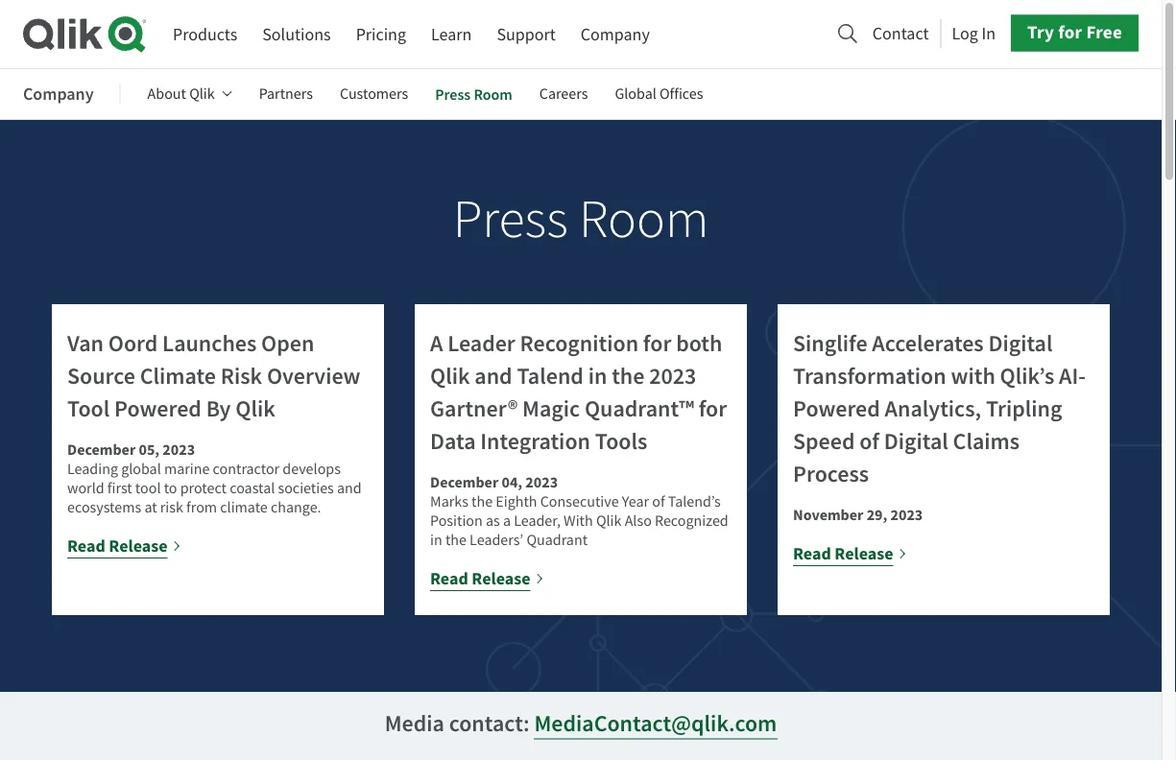 Task type: vqa. For each thing, say whether or not it's contained in the screenshot.
a
yes



Task type: describe. For each thing, give the bounding box(es) containing it.
also
[[625, 511, 652, 531]]

mediacontact@qlik.com
[[534, 709, 777, 739]]

support
[[497, 23, 556, 45]]

try for free
[[1028, 20, 1123, 44]]

qlik inside "company" menu bar
[[189, 84, 215, 104]]

protect
[[180, 479, 227, 498]]

qlik inside december 04, 2023 marks the eighth consecutive year of talend's position as a leader, with qlik also recognized in the leaders' quadrant
[[596, 511, 622, 531]]

gartner®
[[430, 394, 518, 424]]

marine
[[164, 460, 210, 479]]

global
[[615, 84, 657, 104]]

speed
[[793, 426, 855, 457]]

company link
[[581, 16, 650, 52]]

about qlik
[[148, 84, 215, 104]]

world
[[67, 479, 104, 498]]

company for the company link
[[581, 23, 650, 45]]

claims
[[953, 426, 1020, 457]]

read release link for a leader recognition for both qlik and talend in the 2023 gartner® magic quadrant™ for data integration tools
[[430, 566, 545, 593]]

customers link
[[340, 71, 408, 117]]

data
[[430, 426, 476, 457]]

offices
[[660, 84, 703, 104]]

menu bar inside qlik main element
[[173, 16, 650, 52]]

november 29, 2023
[[793, 505, 923, 526]]

source
[[67, 361, 135, 391]]

leader,
[[514, 511, 561, 531]]

read for a leader recognition for both qlik and talend in the 2023 gartner® magic quadrant™ for data integration tools
[[430, 568, 468, 591]]

to
[[164, 479, 177, 498]]

risk
[[160, 498, 183, 518]]

qlik's
[[1000, 361, 1055, 391]]

december for a leader recognition for both qlik and talend in the 2023 gartner® magic quadrant™ for data integration tools
[[430, 473, 499, 493]]

global
[[121, 460, 161, 479]]

1 vertical spatial press room
[[453, 186, 709, 254]]

press inside press room link
[[435, 84, 471, 104]]

company menu bar
[[23, 71, 730, 117]]

05,
[[139, 440, 160, 461]]

pricing
[[356, 23, 406, 45]]

learn link
[[431, 16, 472, 52]]

singlife accelerates digital transformation with qlik's ai- powered analytics, tripling speed of digital claims process
[[793, 328, 1086, 489]]

media
[[385, 709, 445, 739]]

change.
[[271, 498, 321, 518]]

1 horizontal spatial room
[[579, 186, 709, 254]]

0 horizontal spatial digital
[[884, 426, 949, 457]]

coastal
[[230, 479, 275, 498]]

04,
[[502, 473, 523, 493]]

powered inside the van oord launches open source climate risk overview tool powered by qlik
[[114, 394, 202, 424]]

pricing link
[[356, 16, 406, 52]]

powered inside singlife accelerates digital transformation with qlik's ai- powered analytics, tripling speed of digital claims process
[[793, 394, 880, 424]]

position
[[430, 511, 483, 531]]

december 05, 2023 leading global marine contractor develops world first tool to protect coastal societies and ecosystems at risk from climate change.
[[67, 440, 362, 518]]

products link
[[173, 16, 237, 52]]

as
[[486, 511, 500, 531]]

log in link
[[952, 17, 996, 49]]

partners
[[259, 84, 313, 104]]

media contact: mediacontact@qlik.com
[[385, 709, 777, 739]]

go to the home page. image
[[23, 15, 146, 53]]

integration
[[480, 426, 591, 457]]

from
[[186, 498, 217, 518]]

talend
[[517, 361, 584, 391]]

van oord launches open source climate risk overview tool powered by qlik
[[67, 328, 361, 424]]

marks
[[430, 492, 468, 512]]

december for van oord launches open source climate risk overview tool powered by qlik
[[67, 440, 136, 461]]

read for singlife accelerates digital transformation with qlik's ai- powered analytics, tripling speed of digital claims process
[[793, 543, 831, 566]]

press room inside "company" menu bar
[[435, 84, 513, 104]]

free
[[1086, 20, 1123, 44]]

risk
[[221, 361, 262, 391]]

oord
[[108, 328, 158, 359]]

careers link
[[539, 71, 588, 117]]

customers
[[340, 84, 408, 104]]

contractor
[[213, 460, 280, 479]]

read release for a leader recognition for both qlik and talend in the 2023 gartner® magic quadrant™ for data integration tools
[[430, 568, 531, 591]]

open
[[261, 328, 314, 359]]

learn
[[431, 23, 472, 45]]

van
[[67, 328, 104, 359]]

of inside singlife accelerates digital transformation with qlik's ai- powered analytics, tripling speed of digital claims process
[[860, 426, 880, 457]]

transformation
[[793, 361, 947, 391]]

0 horizontal spatial the
[[445, 531, 467, 550]]

contact link
[[873, 17, 929, 49]]

overview
[[267, 361, 361, 391]]

analytics,
[[885, 394, 982, 424]]

0 vertical spatial digital
[[989, 328, 1053, 359]]

2023 for december 05, 2023 leading global marine contractor develops world first tool to protect coastal societies and ecosystems at risk from climate change.
[[163, 440, 195, 461]]

1 vertical spatial for
[[643, 328, 672, 359]]

careers
[[539, 84, 588, 104]]

with
[[564, 511, 593, 531]]

tool
[[67, 394, 110, 424]]

recognized
[[655, 511, 729, 531]]



Task type: locate. For each thing, give the bounding box(es) containing it.
december
[[67, 440, 136, 461], [430, 473, 499, 493]]

0 horizontal spatial release
[[109, 535, 168, 558]]

0 horizontal spatial read release
[[67, 535, 168, 558]]

tool
[[135, 479, 161, 498]]

2023 for november 29, 2023
[[891, 505, 923, 526]]

1 vertical spatial in
[[430, 531, 442, 550]]

ecosystems
[[67, 498, 141, 518]]

read release link for van oord launches open source climate risk overview tool powered by qlik
[[67, 533, 182, 560]]

and down leader
[[475, 361, 512, 391]]

digital
[[989, 328, 1053, 359], [884, 426, 949, 457]]

by
[[206, 394, 231, 424]]

singlife
[[793, 328, 868, 359]]

1 powered from the left
[[114, 394, 202, 424]]

release
[[109, 535, 168, 558], [835, 543, 894, 566], [472, 568, 531, 591]]

read release down leaders'
[[430, 568, 531, 591]]

for down both
[[699, 394, 727, 424]]

read release for singlife accelerates digital transformation with qlik's ai- powered analytics, tripling speed of digital claims process
[[793, 543, 894, 566]]

ai-
[[1059, 361, 1086, 391]]

qlik down a
[[430, 361, 470, 391]]

for right try
[[1058, 20, 1083, 44]]

1 horizontal spatial read release
[[430, 568, 531, 591]]

at
[[144, 498, 157, 518]]

log in
[[952, 22, 996, 44]]

1 vertical spatial company
[[23, 83, 94, 106]]

qlik left also
[[596, 511, 622, 531]]

qlik inside the van oord launches open source climate risk overview tool powered by qlik
[[235, 394, 275, 424]]

2023 right 05, on the left bottom of the page
[[163, 440, 195, 461]]

2023 right the 04, at left
[[526, 473, 558, 493]]

in
[[982, 22, 996, 44]]

qlik right about
[[189, 84, 215, 104]]

read release for van oord launches open source climate risk overview tool powered by qlik
[[67, 535, 168, 558]]

quadrant™
[[585, 394, 694, 424]]

powered
[[114, 394, 202, 424], [793, 394, 880, 424]]

1 horizontal spatial in
[[588, 361, 607, 391]]

read for van oord launches open source climate risk overview tool powered by qlik
[[67, 535, 105, 558]]

0 vertical spatial of
[[860, 426, 880, 457]]

digital up the qlik's
[[989, 328, 1053, 359]]

read release link down "november 29, 2023"
[[793, 541, 908, 568]]

release for van oord launches open source climate risk overview tool powered by qlik
[[109, 535, 168, 558]]

read release link down leaders'
[[430, 566, 545, 593]]

accelerates
[[872, 328, 984, 359]]

2023
[[649, 361, 697, 391], [163, 440, 195, 461], [526, 473, 558, 493], [891, 505, 923, 526]]

with
[[951, 361, 996, 391]]

1 horizontal spatial december
[[430, 473, 499, 493]]

press
[[435, 84, 471, 104], [453, 186, 568, 254]]

digital down analytics,
[[884, 426, 949, 457]]

both
[[676, 328, 722, 359]]

about qlik link
[[148, 71, 232, 117]]

read down 'november'
[[793, 543, 831, 566]]

0 horizontal spatial read release link
[[67, 533, 182, 560]]

0 horizontal spatial for
[[643, 328, 672, 359]]

2 horizontal spatial for
[[1058, 20, 1083, 44]]

read release
[[67, 535, 168, 558], [793, 543, 894, 566], [430, 568, 531, 591]]

0 horizontal spatial december
[[67, 440, 136, 461]]

year
[[622, 492, 649, 512]]

tripling
[[986, 394, 1062, 424]]

leading
[[67, 460, 118, 479]]

of
[[860, 426, 880, 457], [652, 492, 665, 512]]

1 horizontal spatial digital
[[989, 328, 1053, 359]]

the
[[612, 361, 645, 391], [472, 492, 493, 512], [445, 531, 467, 550]]

release down leaders'
[[472, 568, 531, 591]]

0 vertical spatial press
[[435, 84, 471, 104]]

contact:
[[449, 709, 530, 739]]

1 horizontal spatial and
[[475, 361, 512, 391]]

1 vertical spatial digital
[[884, 426, 949, 457]]

0 vertical spatial press room
[[435, 84, 513, 104]]

1 vertical spatial of
[[652, 492, 665, 512]]

2023 inside december 04, 2023 marks the eighth consecutive year of talend's position as a leader, with qlik also recognized in the leaders' quadrant
[[526, 473, 558, 493]]

solutions link
[[262, 16, 331, 52]]

2023 right the 29,
[[891, 505, 923, 526]]

2023 for december 04, 2023 marks the eighth consecutive year of talend's position as a leader, with qlik also recognized in the leaders' quadrant
[[526, 473, 558, 493]]

1 horizontal spatial of
[[860, 426, 880, 457]]

1 horizontal spatial for
[[699, 394, 727, 424]]

van oord launches open source climate risk overview tool powered by qlik link
[[67, 328, 361, 424]]

menu bar containing products
[[173, 16, 650, 52]]

company down go to the home page. image
[[23, 83, 94, 106]]

0 horizontal spatial room
[[474, 84, 513, 104]]

partners link
[[259, 71, 313, 117]]

december up position
[[430, 473, 499, 493]]

1 horizontal spatial powered
[[793, 394, 880, 424]]

powered up speed
[[793, 394, 880, 424]]

the up quadrant™
[[612, 361, 645, 391]]

in down marks
[[430, 531, 442, 550]]

0 horizontal spatial read
[[67, 535, 105, 558]]

for
[[1058, 20, 1083, 44], [643, 328, 672, 359], [699, 394, 727, 424]]

in
[[588, 361, 607, 391], [430, 531, 442, 550]]

contact
[[873, 22, 929, 44]]

december 04, 2023 marks the eighth consecutive year of talend's position as a leader, with qlik also recognized in the leaders' quadrant
[[430, 473, 729, 550]]

1 horizontal spatial read
[[430, 568, 468, 591]]

the down marks
[[445, 531, 467, 550]]

read release down ecosystems
[[67, 535, 168, 558]]

0 horizontal spatial company
[[23, 83, 94, 106]]

2 horizontal spatial read
[[793, 543, 831, 566]]

consecutive
[[540, 492, 619, 512]]

0 vertical spatial room
[[474, 84, 513, 104]]

support link
[[497, 16, 556, 52]]

read release down "november 29, 2023"
[[793, 543, 894, 566]]

the left a
[[472, 492, 493, 512]]

2 horizontal spatial release
[[835, 543, 894, 566]]

company inside qlik main element
[[581, 23, 650, 45]]

1 horizontal spatial company
[[581, 23, 650, 45]]

quadrant
[[527, 531, 588, 550]]

0 vertical spatial company
[[581, 23, 650, 45]]

november
[[793, 505, 864, 526]]

1 horizontal spatial read release link
[[430, 566, 545, 593]]

2023 down both
[[649, 361, 697, 391]]

a
[[503, 511, 511, 531]]

0 vertical spatial in
[[588, 361, 607, 391]]

2 vertical spatial the
[[445, 531, 467, 550]]

read down position
[[430, 568, 468, 591]]

products
[[173, 23, 237, 45]]

company for "company" menu bar
[[23, 83, 94, 106]]

recognition
[[520, 328, 639, 359]]

0 horizontal spatial and
[[337, 479, 362, 498]]

in inside a leader recognition for both qlik and talend in the 2023 gartner® magic quadrant™ for data integration tools
[[588, 361, 607, 391]]

room inside "company" menu bar
[[474, 84, 513, 104]]

a
[[430, 328, 443, 359]]

of right speed
[[860, 426, 880, 457]]

read release link for singlife accelerates digital transformation with qlik's ai- powered analytics, tripling speed of digital claims process
[[793, 541, 908, 568]]

societies
[[278, 479, 334, 498]]

leaders'
[[470, 531, 524, 550]]

qlik main element
[[173, 15, 1139, 52]]

read release link down ecosystems
[[67, 533, 182, 560]]

climate
[[140, 361, 216, 391]]

magic
[[522, 394, 580, 424]]

0 horizontal spatial powered
[[114, 394, 202, 424]]

global offices link
[[615, 71, 703, 117]]

of inside december 04, 2023 marks the eighth consecutive year of talend's position as a leader, with qlik also recognized in the leaders' quadrant
[[652, 492, 665, 512]]

press room link
[[435, 71, 513, 117]]

in down recognition
[[588, 361, 607, 391]]

release for singlife accelerates digital transformation with qlik's ai- powered analytics, tripling speed of digital claims process
[[835, 543, 894, 566]]

0 horizontal spatial of
[[652, 492, 665, 512]]

global offices
[[615, 84, 703, 104]]

a leader recognition for both qlik and talend in the 2023 gartner® magic quadrant™ for data integration tools
[[430, 328, 727, 457]]

and inside a leader recognition for both qlik and talend in the 2023 gartner® magic quadrant™ for data integration tools
[[475, 361, 512, 391]]

develops
[[283, 460, 341, 479]]

0 vertical spatial and
[[475, 361, 512, 391]]

singlife accelerates digital transformation with qlik's ai- powered analytics, tripling speed of digital claims process link
[[793, 328, 1086, 489]]

december up the world
[[67, 440, 136, 461]]

eighth
[[496, 492, 537, 512]]

climate
[[220, 498, 268, 518]]

and
[[475, 361, 512, 391], [337, 479, 362, 498]]

read down ecosystems
[[67, 535, 105, 558]]

launches
[[162, 328, 257, 359]]

29,
[[867, 505, 888, 526]]

for left both
[[643, 328, 672, 359]]

release for a leader recognition for both qlik and talend in the 2023 gartner® magic quadrant™ for data integration tools
[[472, 568, 531, 591]]

1 vertical spatial press
[[453, 186, 568, 254]]

process
[[793, 459, 869, 489]]

2023 inside a leader recognition for both qlik and talend in the 2023 gartner® magic quadrant™ for data integration tools
[[649, 361, 697, 391]]

december inside december 05, 2023 leading global marine contractor develops world first tool to protect coastal societies and ecosystems at risk from climate change.
[[67, 440, 136, 461]]

2023 inside december 05, 2023 leading global marine contractor develops world first tool to protect coastal societies and ecosystems at risk from climate change.
[[163, 440, 195, 461]]

december inside december 04, 2023 marks the eighth consecutive year of talend's position as a leader, with qlik also recognized in the leaders' quadrant
[[430, 473, 499, 493]]

1 vertical spatial december
[[430, 473, 499, 493]]

0 vertical spatial december
[[67, 440, 136, 461]]

1 vertical spatial room
[[579, 186, 709, 254]]

and right societies
[[337, 479, 362, 498]]

and inside december 05, 2023 leading global marine contractor develops world first tool to protect coastal societies and ecosystems at risk from climate change.
[[337, 479, 362, 498]]

press room
[[435, 84, 513, 104], [453, 186, 709, 254]]

for inside qlik main element
[[1058, 20, 1083, 44]]

2 horizontal spatial read release link
[[793, 541, 908, 568]]

1 vertical spatial and
[[337, 479, 362, 498]]

qlik inside a leader recognition for both qlik and talend in the 2023 gartner® magic quadrant™ for data integration tools
[[430, 361, 470, 391]]

2 horizontal spatial the
[[612, 361, 645, 391]]

powered down climate
[[114, 394, 202, 424]]

release down at
[[109, 535, 168, 558]]

2 horizontal spatial read release
[[793, 543, 894, 566]]

0 vertical spatial the
[[612, 361, 645, 391]]

0 horizontal spatial in
[[430, 531, 442, 550]]

2 vertical spatial for
[[699, 394, 727, 424]]

1 vertical spatial the
[[472, 492, 493, 512]]

read release link
[[67, 533, 182, 560], [793, 541, 908, 568], [430, 566, 545, 593]]

leader
[[448, 328, 515, 359]]

company up 'global'
[[581, 23, 650, 45]]

release down "november 29, 2023"
[[835, 543, 894, 566]]

first
[[107, 479, 132, 498]]

0 vertical spatial for
[[1058, 20, 1083, 44]]

1 horizontal spatial release
[[472, 568, 531, 591]]

solutions
[[262, 23, 331, 45]]

menu bar
[[173, 16, 650, 52]]

2 powered from the left
[[793, 394, 880, 424]]

qlik down risk
[[235, 394, 275, 424]]

room
[[474, 84, 513, 104], [579, 186, 709, 254]]

1 horizontal spatial the
[[472, 492, 493, 512]]

company
[[581, 23, 650, 45], [23, 83, 94, 106]]

mediacontact@qlik.com link
[[534, 709, 777, 740]]

log
[[952, 22, 978, 44]]

of right year
[[652, 492, 665, 512]]

the inside a leader recognition for both qlik and talend in the 2023 gartner® magic quadrant™ for data integration tools
[[612, 361, 645, 391]]

try
[[1028, 20, 1055, 44]]

in inside december 04, 2023 marks the eighth consecutive year of talend's position as a leader, with qlik also recognized in the leaders' quadrant
[[430, 531, 442, 550]]



